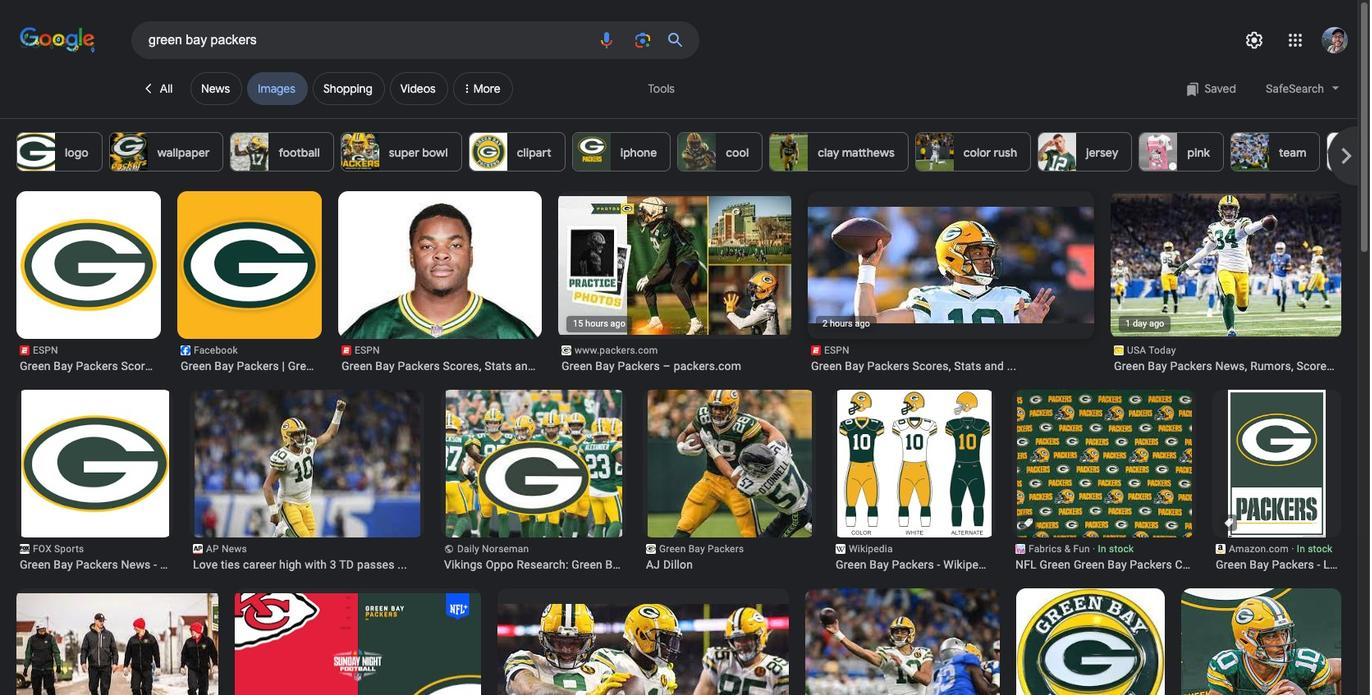 Task type: vqa. For each thing, say whether or not it's contained in the screenshot.


Task type: locate. For each thing, give the bounding box(es) containing it.
seasonal holidays 2023 image
[[20, 26, 95, 53]]

clipart
[[517, 145, 552, 160]]

0 horizontal spatial green bay packers scores, stats and ...
[[20, 360, 225, 373]]

click for product information image
[[1024, 518, 1034, 528], [1224, 518, 1234, 528]]

ago inside "button"
[[1150, 319, 1165, 329]]

day
[[1133, 319, 1147, 329]]

click for product information image inside green bay packers - logo 21 w list item
[[1224, 518, 1234, 528]]

nfl green green bay packers cotton 60in list item
[[1012, 390, 1236, 572]]

click for product information tooltip
[[1024, 518, 1034, 528], [1224, 518, 1234, 528]]

3 ago from the left
[[1150, 319, 1165, 329]]

news right all
[[201, 81, 230, 96]]

ago inside 'button'
[[855, 319, 870, 329]]

news up ties
[[222, 544, 247, 555]]

packers inside list item
[[892, 558, 934, 572]]

cool
[[726, 145, 749, 160]]

0 horizontal spatial stats
[[163, 360, 190, 373]]

· inside nfl green green bay packers cotton 60in list item
[[1093, 544, 1096, 555]]

wi
[[344, 360, 358, 373]]

3 espn from the left
[[824, 345, 850, 356]]

1 vertical spatial wikipedia
[[944, 558, 995, 572]]

... inside green bay packers news, rumors, scores, schedule, stats and roster | packers  wire element
[[1336, 360, 1346, 373]]

hours right 2 at the top of the page
[[830, 319, 853, 329]]

nfl green green bay packers cotton 60in element
[[1016, 558, 1236, 572]]

click for product information image up "fabrics"
[[1024, 518, 1034, 528]]

0 horizontal spatial and
[[193, 360, 213, 373]]

wikipedia
[[849, 544, 893, 555], [944, 558, 995, 572]]

ago
[[611, 319, 626, 329], [855, 319, 870, 329], [1150, 319, 1165, 329]]

green bay packers news, rumors, scores, schedule, stats and roster | packers  wire image
[[1108, 194, 1346, 337]]

packers home | green bay packers – packers.com image
[[546, 196, 792, 335]]

2 horizontal spatial green bay packers scores, stats and ... list item
[[808, 191, 1099, 374]]

wallpaper
[[157, 145, 210, 160]]

packers for second green bay packers scores, stats and ... list item from the right
[[398, 360, 440, 373]]

in up amazon.com: trends international nfl green bay packers - logo 21 wall  poster, 22.37" x 34.00", unframed version : sports & outdoors element at the bottom right
[[1297, 544, 1306, 555]]

· up amazon.com: trends international nfl green bay packers - logo 21 wall  poster, 22.37" x 34.00", unframed version : sports & outdoors element at the bottom right
[[1292, 544, 1295, 555]]

love ties career high with 3 td passes ...
[[193, 558, 407, 572]]

None search field
[[0, 21, 700, 59]]

0 horizontal spatial wikipedia
[[849, 544, 893, 555]]

3 green bay packers scores, stats and ... from the left
[[811, 360, 1017, 373]]

super
[[389, 145, 420, 160]]

2 horizontal spatial -
[[1318, 558, 1321, 572]]

with
[[305, 558, 327, 572]]

packers for green bay packers - logo 21 w list item
[[1272, 558, 1315, 572]]

green bay packers scores, stats and ...
[[20, 360, 225, 373], [342, 360, 547, 373], [811, 360, 1017, 373]]

|
[[282, 360, 285, 373]]

1 horizontal spatial espn
[[355, 345, 380, 356]]

2 horizontal spatial green bay packers scores, stats and ...
[[811, 360, 1017, 373]]

1 hours from the left
[[586, 319, 608, 329]]

green bay packers - wikipedia list item
[[833, 390, 996, 572]]

in inside list item
[[1098, 544, 1107, 555]]

1 horizontal spatial scores,
[[443, 360, 482, 373]]

amazon.com: trends international nfl green bay packers - logo 21 wall  poster, 22.37" x 34.00", unframed version : sports & outdoors element
[[1216, 558, 1370, 572]]

stock up nfl green green bay packers cotton 60in
[[1109, 544, 1134, 555]]

·
[[1093, 544, 1096, 555], [1292, 544, 1295, 555]]

1 horizontal spatial hours
[[830, 319, 853, 329]]

list
[[16, 132, 1370, 172], [0, 191, 1370, 696]]

2 · from the left
[[1292, 544, 1295, 555]]

1 in from the left
[[1098, 544, 1107, 555]]

1 green bay packers scores, stats and ... from the left
[[20, 360, 225, 373]]

... for green bay packers news, rumors, scores ... list item
[[1336, 360, 1346, 373]]

green bay packers scores, stats and highlights - espn element
[[20, 359, 225, 374], [342, 359, 547, 374], [811, 359, 1091, 374]]

1 vertical spatial green bay packers | green bay wi image
[[0, 594, 241, 696]]

1 - from the left
[[154, 558, 157, 572]]

3 green bay packers scores, stats and highlights - espn element from the left
[[811, 359, 1091, 374]]

packers for 1st green bay packers scores, stats and ... list item from left
[[76, 360, 118, 373]]

scores,
[[121, 360, 160, 373], [443, 360, 482, 373], [913, 360, 951, 373]]

green inside list item
[[836, 558, 867, 572]]

3 stats from the left
[[954, 360, 982, 373]]

1 stock from the left
[[1109, 544, 1134, 555]]

- left logo
[[1318, 558, 1321, 572]]

aj dillon element
[[646, 558, 813, 572]]

ago right day
[[1150, 319, 1165, 329]]

green bay packers - wikipedia image
[[838, 390, 992, 538]]

1 vertical spatial list
[[0, 191, 1370, 696]]

shopping
[[323, 81, 373, 96]]

0 horizontal spatial espn
[[33, 345, 58, 356]]

jersey
[[1086, 145, 1119, 160]]

green bay packers - wikipedia
[[836, 558, 995, 572]]

2 stats from the left
[[485, 360, 512, 373]]

2 horizontal spatial espn
[[824, 345, 850, 356]]

green bay packers | green bay wi image
[[176, 191, 324, 339], [0, 594, 241, 696]]

love ties career high with 3 td passes ... list item
[[190, 388, 425, 572]]

aj dillon image
[[648, 382, 812, 546]]

nfl green green bay packers cotton 60in
[[1016, 558, 1236, 572]]

3 and from the left
[[985, 360, 1004, 373]]

3 green bay packers scores, stats and ... list item from the left
[[808, 191, 1099, 374]]

love ties career high with 3 td passes, leads packers to 29-22 win over nfc  north-leading lions | ap news element
[[193, 558, 421, 572]]

- left love
[[154, 558, 157, 572]]

hours right 15
[[586, 319, 608, 329]]

1 horizontal spatial ·
[[1292, 544, 1295, 555]]

stock up logo
[[1308, 544, 1333, 555]]

news
[[201, 81, 230, 96], [222, 544, 247, 555], [121, 558, 151, 572]]

0 horizontal spatial stock
[[1109, 544, 1134, 555]]

clipart link
[[469, 132, 566, 172]]

green bay packers scores, stats and ... list item
[[15, 191, 225, 374], [338, 191, 547, 374], [808, 191, 1099, 374]]

1 horizontal spatial and
[[515, 360, 535, 373]]

team
[[1279, 145, 1307, 160]]

green bay packers scores, stats and highlights - espn image for second green bay packers scores, stats and ... list item from the right
[[338, 191, 542, 339]]

green bay packers news, rumors, scores, schedule, stats and roster | packers  wire element
[[1114, 359, 1346, 374]]

- up the good, bad and ugly from the green bay packers' win over the detroit  lions image
[[937, 558, 941, 572]]

ago inside button
[[611, 319, 626, 329]]

aj dillon list item
[[643, 382, 816, 572]]

1 horizontal spatial green bay packers scores, stats and ...
[[342, 360, 547, 373]]

vikings oppo research: green bay packers - daily norseman element
[[444, 558, 638, 572]]

...
[[216, 360, 225, 373], [538, 360, 547, 373], [1007, 360, 1017, 373], [1336, 360, 1346, 373], [398, 558, 407, 572], [628, 558, 638, 572]]

0 horizontal spatial hours
[[586, 319, 608, 329]]

saved link
[[1178, 72, 1245, 105]]

2 click for product information tooltip from the left
[[1224, 518, 1234, 528]]

click for product information tooltip up amazon.com
[[1224, 518, 1234, 528]]

2 horizontal spatial stats
[[954, 360, 982, 373]]

ties
[[221, 558, 240, 572]]

more filters element
[[453, 72, 513, 105]]

nfl left love
[[160, 558, 181, 572]]

2 espn from the left
[[355, 345, 380, 356]]

green bay packers news - nfl element
[[20, 558, 181, 572]]

stock inside green bay packers - logo 21 w list item
[[1308, 544, 1333, 555]]

60in
[[1214, 558, 1236, 572]]

green bay packers - logo 21 w
[[1216, 558, 1370, 572]]

· right fun on the right of page
[[1093, 544, 1096, 555]]

0 horizontal spatial green bay packers scores, stats and ... list item
[[15, 191, 225, 374]]

color
[[964, 145, 991, 160]]

matthews
[[842, 145, 895, 160]]

green bay packers – packers.com list item
[[546, 191, 792, 374]]

0 horizontal spatial scores,
[[121, 360, 160, 373]]

logo link
[[16, 132, 102, 172]]

green bay packers news, rumors, scores ... list item
[[1108, 191, 1346, 374]]

1 horizontal spatial nfl
[[1016, 558, 1037, 572]]

1 horizontal spatial stats
[[485, 360, 512, 373]]

2 ago from the left
[[855, 319, 870, 329]]

- for green bay packers - logo 21 w
[[1318, 558, 1321, 572]]

0 horizontal spatial -
[[154, 558, 157, 572]]

green bay packers
[[659, 544, 744, 555]]

espn for green bay packers scores, stats and highlights - espn image for second green bay packers scores, stats and ... list item from the right
[[355, 345, 380, 356]]

bay inside aj dillon list item
[[689, 544, 705, 555]]

0 vertical spatial list
[[16, 132, 1370, 172]]

nfl down "fabrics"
[[1016, 558, 1037, 572]]

1 and from the left
[[193, 360, 213, 373]]

fabrics & fun · in stock
[[1029, 544, 1134, 555]]

click for product information image up amazon.com
[[1224, 518, 1234, 528]]

2 click for product information image from the left
[[1224, 518, 1234, 528]]

clay matthews link
[[770, 132, 909, 172]]

2 nfl from the left
[[1016, 558, 1037, 572]]

2 horizontal spatial ago
[[1150, 319, 1165, 329]]

1 horizontal spatial green bay packers scores, stats and ... list item
[[338, 191, 547, 374]]

today
[[1149, 345, 1176, 356]]

1 espn from the left
[[33, 345, 58, 356]]

green bay packers scores, stats and highlights - espn element for green bay packers scores, stats and highlights - espn image related to 1st green bay packers scores, stats and ... list item from left
[[20, 359, 225, 374]]

ago up www.packers.com
[[611, 319, 626, 329]]

1 click for product information tooltip from the left
[[1024, 518, 1034, 528]]

hours inside 'button'
[[830, 319, 853, 329]]

2 vertical spatial news
[[121, 558, 151, 572]]

... inside vikings oppo research: green bay packers - daily norseman element
[[628, 558, 638, 572]]

2 horizontal spatial green bay packers scores, stats and highlights - espn element
[[811, 359, 1091, 374]]

news left love
[[121, 558, 151, 572]]

1 horizontal spatial click for product information image
[[1224, 518, 1234, 528]]

the good, bad and ugly from the green bay packers' win over the detroit  lions image
[[806, 589, 1028, 696]]

1 horizontal spatial click for product information tooltip
[[1224, 518, 1234, 528]]

1 horizontal spatial stock
[[1308, 544, 1333, 555]]

1 horizontal spatial -
[[937, 558, 941, 572]]

2 in from the left
[[1297, 544, 1306, 555]]

1 ago from the left
[[611, 319, 626, 329]]

green inside aj dillon list item
[[659, 544, 686, 555]]

click for product information tooltip inside nfl green green bay packers cotton 60in list item
[[1024, 518, 1034, 528]]

in
[[1098, 544, 1107, 555], [1297, 544, 1306, 555]]

news inside list item
[[121, 558, 151, 572]]

click for product information tooltip inside green bay packers - logo 21 w list item
[[1224, 518, 1234, 528]]

pink
[[1188, 145, 1210, 160]]

more
[[473, 81, 501, 96]]

0 horizontal spatial green bay packers scores, stats and highlights - espn element
[[20, 359, 225, 374]]

0 vertical spatial green bay packers | green bay wi image
[[176, 191, 324, 339]]

2 green bay packers scores, stats and highlights - espn element from the left
[[342, 359, 547, 374]]

packers for green bay packers news, rumors, scores ... list item
[[1171, 360, 1213, 373]]

1 click for product information image from the left
[[1024, 518, 1034, 528]]

0 horizontal spatial nfl
[[160, 558, 181, 572]]

0 horizontal spatial in
[[1098, 544, 1107, 555]]

0 horizontal spatial click for product information tooltip
[[1024, 518, 1034, 528]]

fox
[[33, 544, 52, 555]]

ago right 2 at the top of the page
[[855, 319, 870, 329]]

1 horizontal spatial wikipedia
[[944, 558, 995, 572]]

hours inside button
[[586, 319, 608, 329]]

0 horizontal spatial ·
[[1093, 544, 1096, 555]]

green bay packers scores, stats and highlights - espn element for green bay packers scores, stats and highlights - espn image for second green bay packers scores, stats and ... list item from the right
[[342, 359, 547, 374]]

green bay packers – packers.com
[[562, 360, 742, 373]]

vikings
[[444, 558, 483, 572]]

- inside list item
[[937, 558, 941, 572]]

in right fun on the right of page
[[1098, 544, 1107, 555]]

espn
[[33, 345, 58, 356], [355, 345, 380, 356], [824, 345, 850, 356]]

ago for green bay packers news, rumors, scores ...
[[1150, 319, 1165, 329]]

sports
[[54, 544, 84, 555]]

vikings oppo research: green bay ... list item
[[441, 390, 638, 572]]

1 horizontal spatial ago
[[855, 319, 870, 329]]

2 horizontal spatial scores,
[[913, 360, 951, 373]]

green bay packers | green bay wi image inside list item
[[176, 191, 324, 339]]

1 green bay packers scores, stats and highlights - espn element from the left
[[20, 359, 225, 374]]

3 scores, from the left
[[913, 360, 951, 373]]

next image
[[1330, 140, 1363, 172]]

· inside green bay packers - logo 21 w list item
[[1292, 544, 1295, 555]]

amazon.com: green bay packers nfl metal 3d team emblem by fanmats – all  weather decal for indoor/outdoor use - easy peel & stick installation on  vehicle, cooler, locker, tool chest – unique image
[[1017, 589, 1165, 696]]

3 - from the left
[[1318, 558, 1321, 572]]

list containing green bay packers scores, stats and ...
[[0, 191, 1370, 696]]

videos
[[401, 81, 436, 96]]

rumors,
[[1251, 360, 1294, 373]]

1 · from the left
[[1093, 544, 1096, 555]]

-
[[154, 558, 157, 572], [937, 558, 941, 572], [1318, 558, 1321, 572]]

bay
[[54, 360, 73, 373], [215, 360, 234, 373], [322, 360, 341, 373], [376, 360, 395, 373], [596, 360, 615, 373], [845, 360, 865, 373], [1148, 360, 1168, 373], [689, 544, 705, 555], [54, 558, 73, 572], [606, 558, 625, 572], [870, 558, 889, 572], [1108, 558, 1127, 572], [1250, 558, 1269, 572]]

0 horizontal spatial ago
[[611, 319, 626, 329]]

rush
[[994, 145, 1017, 160]]

2 hours from the left
[[830, 319, 853, 329]]

1 nfl from the left
[[160, 558, 181, 572]]

green bay packers scores, stats and highlights - espn image
[[15, 191, 163, 339], [338, 191, 542, 339], [808, 207, 1099, 324], [498, 604, 789, 696]]

1 horizontal spatial green bay packers scores, stats and highlights - espn element
[[342, 359, 547, 374]]

2 horizontal spatial and
[[985, 360, 1004, 373]]

espn for 1st green bay packers scores, stats and ... list item from right green bay packers scores, stats and highlights - espn image
[[824, 345, 850, 356]]

0 horizontal spatial click for product information image
[[1024, 518, 1034, 528]]

2 stock from the left
[[1308, 544, 1333, 555]]

and
[[193, 360, 213, 373], [515, 360, 535, 373], [985, 360, 1004, 373]]

1 horizontal spatial in
[[1297, 544, 1306, 555]]

2 scores, from the left
[[443, 360, 482, 373]]

news link
[[191, 72, 242, 105]]

2 - from the left
[[937, 558, 941, 572]]

1 vertical spatial news
[[222, 544, 247, 555]]

click for product information tooltip up "fabrics"
[[1024, 518, 1034, 528]]

green bay packers news - nfl list item
[[16, 390, 181, 572]]

–
[[663, 360, 671, 373]]

&
[[1065, 544, 1071, 555]]

click for product information image inside nfl green green bay packers cotton 60in list item
[[1024, 518, 1034, 528]]

pink link
[[1139, 132, 1224, 172]]

more button
[[453, 59, 518, 112]]



Task type: describe. For each thing, give the bounding box(es) containing it.
bowl
[[422, 145, 448, 160]]

packers.com
[[674, 360, 742, 373]]

research:
[[517, 558, 569, 572]]

2 hours ago button
[[808, 191, 1099, 339]]

news,
[[1216, 360, 1248, 373]]

bay inside list item
[[870, 558, 889, 572]]

shopping link
[[313, 72, 385, 105]]

vikings oppo research: green bay packers - daily norseman image
[[446, 390, 622, 567]]

2 green bay packers scores, stats and ... from the left
[[342, 360, 547, 373]]

cool link
[[678, 132, 763, 172]]

2
[[823, 319, 828, 329]]

football
[[279, 145, 320, 160]]

amazon.com: trends international nfl green bay packers - logo 21 wall  poster, 22.37" x 34.00", unframed version : sports & outdoors image
[[1228, 390, 1326, 538]]

green bay packers - wikipedia element
[[836, 558, 995, 572]]

espn for green bay packers scores, stats and highlights - espn image related to 1st green bay packers scores, stats and ... list item from left
[[33, 345, 58, 356]]

scores
[[1297, 360, 1333, 373]]

green bay packers news - nfl
[[20, 558, 181, 572]]

fun
[[1074, 544, 1090, 555]]

Search text field
[[149, 26, 587, 54]]

in inside green bay packers - logo 21 w list item
[[1297, 544, 1306, 555]]

3
[[330, 558, 337, 572]]

iphone link
[[572, 132, 671, 172]]

green bay packers scores, stats and highlights - espn image for 1st green bay packers scores, stats and ... list item from right
[[808, 207, 1099, 324]]

... for second green bay packers scores, stats and ... list item from the right
[[538, 360, 547, 373]]

w
[[1370, 558, 1370, 572]]

1 stats from the left
[[163, 360, 190, 373]]

love ties career high with 3 td passes, leads packers to 29-22 win over nfc  north-leading lions | ap news image
[[195, 388, 420, 539]]

hours for green bay packers scores, stats and ...
[[830, 319, 853, 329]]

color rush
[[964, 145, 1017, 160]]

packers home | green bay packers – packers.com element
[[562, 359, 788, 374]]

facebook
[[194, 345, 238, 356]]

passes
[[357, 558, 395, 572]]

daily norseman
[[457, 544, 529, 555]]

0 vertical spatial wikipedia
[[849, 544, 893, 555]]

2 green bay packers scores, stats and ... list item from the left
[[338, 191, 547, 374]]

15
[[573, 319, 583, 329]]

tools button
[[640, 72, 683, 105]]

ap
[[206, 544, 219, 555]]

images
[[258, 81, 296, 96]]

aj
[[646, 558, 660, 572]]

career
[[243, 558, 276, 572]]

clay
[[818, 145, 840, 160]]

green bay packers scores, stats and highlights - espn element for 1st green bay packers scores, stats and ... list item from right green bay packers scores, stats and highlights - espn image
[[811, 359, 1091, 374]]

2 and from the left
[[515, 360, 535, 373]]

click for product information image for green
[[1224, 518, 1234, 528]]

news inside the love ties career high with 3 td passes ... list item
[[222, 544, 247, 555]]

... for 1st green bay packers scores, stats and ... list item from left
[[216, 360, 225, 373]]

click for product information tooltip for nfl
[[1024, 518, 1034, 528]]

green bay packers news, rumors, scores ...
[[1114, 360, 1346, 373]]

green bay packers news, scores, stats, schedule | nfl.com image
[[235, 594, 481, 696]]

green bay packers | green bay wi element
[[181, 359, 358, 374]]

safesearch
[[1266, 82, 1324, 95]]

oppo
[[486, 558, 514, 572]]

ago for green bay packers scores, stats and ...
[[855, 319, 870, 329]]

green bay packers news - nfl image
[[21, 390, 169, 538]]

super bowl link
[[341, 132, 462, 172]]

green bay packers | green bay wi list item
[[176, 191, 358, 374]]

usa today
[[1127, 345, 1176, 356]]

1 day ago button
[[1108, 191, 1346, 339]]

team link
[[1231, 132, 1321, 172]]

... for 1st green bay packers scores, stats and ... list item from right
[[1007, 360, 1017, 373]]

football link
[[230, 132, 334, 172]]

logo
[[65, 145, 88, 160]]

wikipedia inside green bay packers - wikipedia element
[[944, 558, 995, 572]]

list containing logo
[[16, 132, 1370, 172]]

1
[[1126, 319, 1131, 329]]

www.packers.com
[[575, 345, 658, 356]]

high
[[279, 558, 302, 572]]

stock inside nfl green green bay packers cotton 60in list item
[[1109, 544, 1134, 555]]

color rush link
[[915, 132, 1031, 172]]

packers for "green bay packers - wikipedia" list item
[[892, 558, 934, 572]]

safesearch button
[[1258, 72, 1348, 105]]

iphone
[[621, 145, 657, 160]]

vikings oppo research: green bay ...
[[444, 558, 638, 572]]

- for green bay packers - wikipedia
[[937, 558, 941, 572]]

21
[[1353, 558, 1367, 572]]

cotton
[[1175, 558, 1211, 572]]

1 scores, from the left
[[121, 360, 160, 373]]

super bowl
[[389, 145, 448, 160]]

drawing image
[[1328, 133, 1366, 171]]

quick settings image
[[1245, 30, 1265, 50]]

packers for 1st green bay packers scores, stats and ... list item from right
[[868, 360, 910, 373]]

click for product information image for nfl
[[1024, 518, 1034, 528]]

1 green bay packers scores, stats and ... list item from the left
[[15, 191, 225, 374]]

packers inside aj dillon list item
[[708, 544, 744, 555]]

15 hours ago
[[573, 319, 626, 329]]

packers for green bay packers news - nfl list item
[[76, 558, 118, 572]]

jersey link
[[1038, 132, 1133, 172]]

logo
[[1324, 558, 1350, 572]]

green bay packers scores, stats and highlights - espn image for 1st green bay packers scores, stats and ... list item from left
[[15, 191, 163, 339]]

fox sports
[[33, 544, 84, 555]]

get your downloadable green bay packers 2023 schedule wallpaper image
[[1112, 589, 1342, 696]]

love
[[193, 558, 218, 572]]

daily
[[457, 544, 479, 555]]

saved
[[1205, 81, 1237, 96]]

green bay packers | green bay wi
[[181, 360, 358, 373]]

1 day ago
[[1126, 319, 1165, 329]]

click for product information tooltip for green
[[1224, 518, 1234, 528]]

ago for green bay packers – packers.com
[[611, 319, 626, 329]]

search by image image
[[633, 30, 653, 50]]

td
[[339, 558, 354, 572]]

ap news
[[206, 544, 247, 555]]

0 vertical spatial news
[[201, 81, 230, 96]]

dillon
[[663, 558, 693, 572]]

packers for green bay packers – packers.com list item
[[618, 360, 660, 373]]

amazon.com
[[1229, 544, 1289, 555]]

all link
[[131, 72, 186, 105]]

... inside love ties career high with 3 td passes, leads packers to 29-22 win over nfc  north-leading lions | ap news element
[[398, 558, 407, 572]]

2 hours ago
[[823, 319, 870, 329]]

all
[[160, 81, 173, 96]]

green bay packers - logo 21 w list item
[[1213, 390, 1370, 572]]

norseman
[[482, 544, 529, 555]]

packers for green bay packers | green bay wi list item
[[237, 360, 279, 373]]

usa
[[1127, 345, 1147, 356]]

wallpaper link
[[109, 132, 224, 172]]

amazon.com · in stock
[[1229, 544, 1333, 555]]

15 hours ago button
[[546, 191, 792, 339]]

nfl green green bay packers cotton 60in image
[[1017, 390, 1192, 538]]

hours for green bay packers – packers.com
[[586, 319, 608, 329]]

videos link
[[390, 72, 448, 105]]



